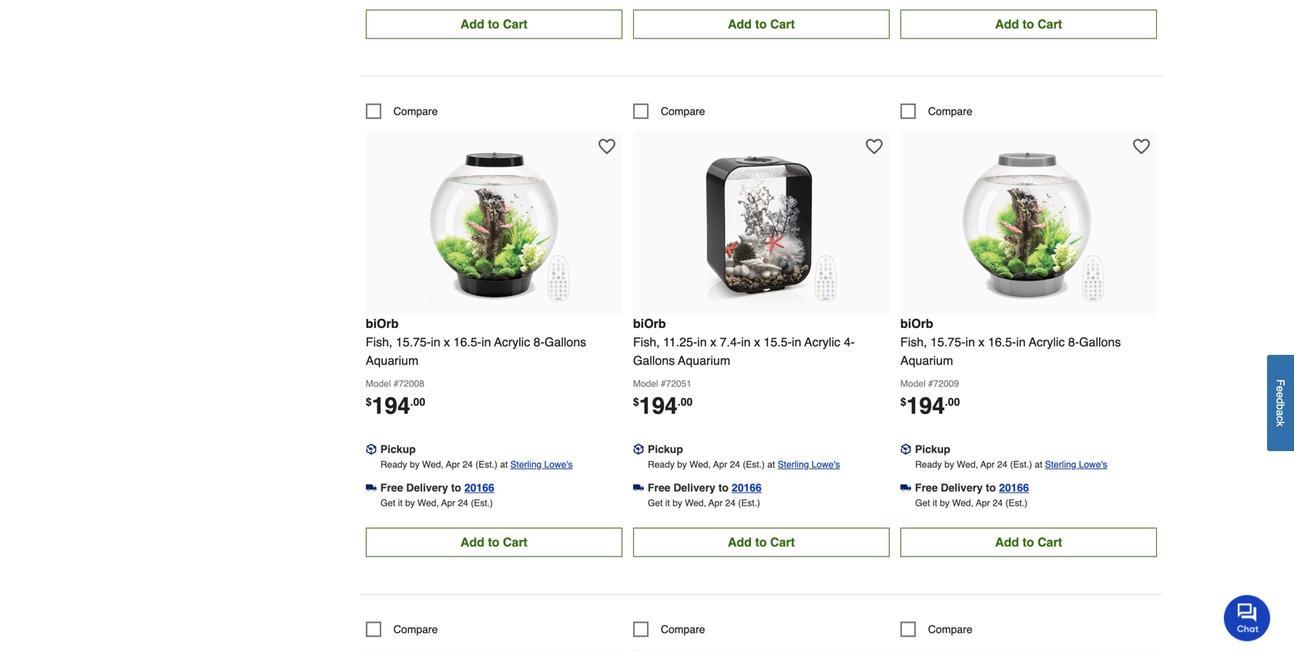 Task type: describe. For each thing, give the bounding box(es) containing it.
6 in from the left
[[966, 335, 976, 349]]

it for the truck filled icon corresponding to the pickup image for 3rd the 20166 button from the left
[[933, 498, 938, 509]]

model # 72009
[[901, 379, 960, 390]]

1 20166 button from the left
[[465, 481, 495, 496]]

5014758645 element
[[634, 104, 706, 119]]

gallons inside biorb fish, 11.25-in x 7.4-in x 15.5-in acrylic 4- gallons aquarium
[[634, 354, 675, 368]]

2 194 from the left
[[640, 393, 678, 420]]

aquarium for model # 72009
[[901, 354, 954, 368]]

sterling lowe's button for third the 20166 button from right
[[511, 457, 573, 473]]

1 in from the left
[[431, 335, 441, 349]]

compare for 5014758741 element
[[661, 624, 706, 636]]

sterling lowe's button for second the 20166 button
[[778, 457, 841, 473]]

aquarium for model # 72008
[[366, 354, 419, 368]]

fish, for model # 72008
[[366, 335, 393, 349]]

pickup image for third the 20166 button from right
[[366, 444, 377, 455]]

it for the pickup image associated with second the 20166 button's the truck filled icon
[[666, 498, 670, 509]]

2 actual price $194.00 element from the left
[[634, 393, 693, 420]]

truck filled image for third the 20166 button from right the pickup image
[[366, 483, 377, 494]]

aquarium inside biorb fish, 11.25-in x 7.4-in x 15.5-in acrylic 4- gallons aquarium
[[678, 354, 731, 368]]

acrylic for model # 72008
[[495, 335, 531, 349]]

# for 72008
[[394, 379, 399, 390]]

get it by wed, apr 24 (est.) for 3rd the 20166 button from the left
[[916, 498, 1028, 509]]

biorb for model # 72009
[[901, 317, 934, 331]]

fish, for model # 72051
[[634, 335, 660, 349]]

compare for 5014758677 element
[[394, 624, 438, 636]]

2 20166 button from the left
[[732, 481, 762, 496]]

free for 3rd the 20166 button from the left
[[916, 482, 938, 494]]

delivery for third the 20166 button from right
[[406, 482, 448, 494]]

sterling for sterling lowe's button for second the 20166 button
[[778, 460, 810, 471]]

a
[[1275, 411, 1288, 417]]

1 194 from the left
[[372, 393, 411, 420]]

8- for 72008
[[534, 335, 545, 349]]

biorb fish, 11.25-in x 7.4-in x 15.5-in acrylic 4-gallons aquarium image
[[677, 139, 847, 309]]

pickup for 3rd the 20166 button from the left
[[916, 444, 951, 456]]

free delivery to 20166 for second the 20166 button
[[648, 482, 762, 494]]

# for 72051
[[661, 379, 666, 390]]

2 heart outline image from the left
[[866, 138, 883, 155]]

5014758725 element
[[901, 622, 973, 638]]

2 biorb fish, 15.75-in x 16.5-in acrylic 8-gallons aquarium image from the left
[[945, 139, 1114, 309]]

ready for third the 20166 button from right the pickup image
[[381, 460, 408, 471]]

# for 72009
[[929, 379, 934, 390]]

1 .00 from the left
[[411, 396, 426, 408]]

15.75- for model # 72008
[[396, 335, 431, 349]]

sterling lowe's button for 3rd the 20166 button from the left
[[1046, 457, 1108, 473]]

5014758643 element
[[901, 104, 973, 119]]

ready for the pickup image for 3rd the 20166 button from the left
[[916, 460, 943, 471]]

fish, for model # 72009
[[901, 335, 928, 349]]

lowe's for 3rd the 20166 button from the left sterling lowe's button
[[1080, 460, 1108, 471]]

get for the pickup image associated with second the 20166 button
[[648, 498, 663, 509]]

at for sterling lowe's button for second the 20166 button
[[768, 460, 776, 471]]

2 e from the top
[[1275, 393, 1288, 399]]

biorb fish, 15.75-in x 16.5-in acrylic 8-gallons aquarium for 72009
[[901, 317, 1122, 368]]

at for sterling lowe's button corresponding to third the 20166 button from right
[[500, 460, 508, 471]]

15.75- for model # 72009
[[931, 335, 966, 349]]

biorb for model # 72051
[[634, 317, 666, 331]]

x for model # 72008
[[444, 335, 450, 349]]

5014758741 element
[[634, 622, 706, 638]]

20166 for third the 20166 button from right
[[465, 482, 495, 494]]

free for second the 20166 button
[[648, 482, 671, 494]]

b
[[1275, 405, 1288, 411]]

free delivery to 20166 for third the 20166 button from right
[[381, 482, 495, 494]]

compare for 5014758643 element
[[929, 105, 973, 117]]

f e e d b a c k button
[[1268, 355, 1295, 452]]

get for the pickup image for 3rd the 20166 button from the left
[[916, 498, 931, 509]]

model for model # 72051
[[634, 379, 659, 390]]

4 in from the left
[[742, 335, 751, 349]]

3 194 from the left
[[907, 393, 946, 420]]

compare for '5014758645' element
[[661, 105, 706, 117]]

3 20166 button from the left
[[1000, 481, 1030, 496]]

1 $ from the left
[[366, 396, 372, 408]]

pickup for second the 20166 button
[[648, 444, 684, 456]]

11.25-
[[664, 335, 698, 349]]

5014758677 element
[[366, 622, 438, 638]]

1 actual price $194.00 element from the left
[[366, 393, 426, 420]]

model for model # 72008
[[366, 379, 391, 390]]

7 in from the left
[[1017, 335, 1026, 349]]

compare for 5014758639 element in the top left of the page
[[394, 105, 438, 117]]



Task type: locate. For each thing, give the bounding box(es) containing it.
pickup down "model # 72008"
[[381, 444, 416, 456]]

3 biorb from the left
[[901, 317, 934, 331]]

1 ready by wed, apr 24 (est.) at sterling lowe's from the left
[[381, 460, 573, 471]]

1 horizontal spatial fish,
[[634, 335, 660, 349]]

compare for 5014758725 element
[[929, 624, 973, 636]]

1 horizontal spatial acrylic
[[805, 335, 841, 349]]

x
[[444, 335, 450, 349], [711, 335, 717, 349], [755, 335, 761, 349], [979, 335, 985, 349]]

1 horizontal spatial biorb fish, 15.75-in x 16.5-in acrylic 8-gallons aquarium
[[901, 317, 1122, 368]]

model left 72009
[[901, 379, 926, 390]]

k
[[1275, 422, 1288, 427]]

3 pickup image from the left
[[901, 444, 912, 455]]

biorb fish, 15.75-in x 16.5-in acrylic 8-gallons aquarium
[[366, 317, 587, 368], [901, 317, 1122, 368]]

free for third the 20166 button from right
[[381, 482, 403, 494]]

194
[[372, 393, 411, 420], [640, 393, 678, 420], [907, 393, 946, 420]]

20166 for 3rd the 20166 button from the left
[[1000, 482, 1030, 494]]

2 horizontal spatial $ 194 .00
[[901, 393, 961, 420]]

gallons
[[545, 335, 587, 349], [1080, 335, 1122, 349], [634, 354, 675, 368]]

1 horizontal spatial gallons
[[634, 354, 675, 368]]

2 it from the left
[[666, 498, 670, 509]]

0 horizontal spatial free
[[381, 482, 403, 494]]

1 horizontal spatial $
[[634, 396, 640, 408]]

3 get from the left
[[916, 498, 931, 509]]

delivery for 3rd the 20166 button from the left
[[941, 482, 983, 494]]

c
[[1275, 417, 1288, 422]]

1 model from the left
[[366, 379, 391, 390]]

8-
[[534, 335, 545, 349], [1069, 335, 1080, 349]]

0 horizontal spatial lowe's
[[545, 460, 573, 471]]

actual price $194.00 element down "model # 72008"
[[366, 393, 426, 420]]

20166 for second the 20166 button
[[732, 482, 762, 494]]

compare inside '5014758645' element
[[661, 105, 706, 117]]

sterling for sterling lowe's button corresponding to third the 20166 button from right
[[511, 460, 542, 471]]

2 horizontal spatial gallons
[[1080, 335, 1122, 349]]

1 20166 from the left
[[465, 482, 495, 494]]

0 horizontal spatial ready
[[381, 460, 408, 471]]

1 truck filled image from the left
[[366, 483, 377, 494]]

1 horizontal spatial at
[[768, 460, 776, 471]]

3 truck filled image from the left
[[901, 483, 912, 494]]

1 # from the left
[[394, 379, 399, 390]]

3 sterling lowe's button from the left
[[1046, 457, 1108, 473]]

3 x from the left
[[755, 335, 761, 349]]

3 .00 from the left
[[946, 396, 961, 408]]

cart
[[503, 17, 528, 31], [771, 17, 795, 31], [1038, 17, 1063, 31], [503, 536, 528, 550], [771, 536, 795, 550], [1038, 536, 1063, 550]]

1 horizontal spatial 194
[[640, 393, 678, 420]]

0 horizontal spatial ready by wed, apr 24 (est.) at sterling lowe's
[[381, 460, 573, 471]]

3 ready by wed, apr 24 (est.) at sterling lowe's from the left
[[916, 460, 1108, 471]]

compare inside 5014758677 element
[[394, 624, 438, 636]]

$ 194 .00 down model # 72009
[[901, 393, 961, 420]]

2 horizontal spatial free delivery to 20166
[[916, 482, 1030, 494]]

2 horizontal spatial at
[[1035, 460, 1043, 471]]

lowe's
[[545, 460, 573, 471], [812, 460, 841, 471], [1080, 460, 1108, 471]]

biorb fish, 15.75-in x 16.5-in acrylic 8-gallons aquarium up 72009
[[901, 317, 1122, 368]]

1 horizontal spatial heart outline image
[[866, 138, 883, 155]]

1 horizontal spatial get it by wed, apr 24 (est.)
[[648, 498, 761, 509]]

1 sterling from the left
[[511, 460, 542, 471]]

pickup image for second the 20166 button
[[634, 444, 644, 455]]

2 delivery from the left
[[674, 482, 716, 494]]

2 horizontal spatial delivery
[[941, 482, 983, 494]]

model
[[366, 379, 391, 390], [634, 379, 659, 390], [901, 379, 926, 390]]

7.4-
[[720, 335, 742, 349]]

1 horizontal spatial .00
[[678, 396, 693, 408]]

72051
[[666, 379, 692, 390]]

0 horizontal spatial $ 194 .00
[[366, 393, 426, 420]]

0 horizontal spatial 8-
[[534, 335, 545, 349]]

1 8- from the left
[[534, 335, 545, 349]]

1 free from the left
[[381, 482, 403, 494]]

0 horizontal spatial pickup
[[381, 444, 416, 456]]

3 at from the left
[[1035, 460, 1043, 471]]

aquarium up "model # 72008"
[[366, 354, 419, 368]]

acrylic inside biorb fish, 11.25-in x 7.4-in x 15.5-in acrylic 4- gallons aquarium
[[805, 335, 841, 349]]

compare inside 5014758639 element
[[394, 105, 438, 117]]

2 get it by wed, apr 24 (est.) from the left
[[648, 498, 761, 509]]

get it by wed, apr 24 (est.) for second the 20166 button
[[648, 498, 761, 509]]

2 horizontal spatial pickup
[[916, 444, 951, 456]]

biorb inside biorb fish, 11.25-in x 7.4-in x 15.5-in acrylic 4- gallons aquarium
[[634, 317, 666, 331]]

1 horizontal spatial pickup
[[648, 444, 684, 456]]

1 horizontal spatial ready by wed, apr 24 (est.) at sterling lowe's
[[648, 460, 841, 471]]

0 horizontal spatial free delivery to 20166
[[381, 482, 495, 494]]

$ 194 .00 down model # 72051
[[634, 393, 693, 420]]

0 horizontal spatial get it by wed, apr 24 (est.)
[[381, 498, 493, 509]]

add to cart button
[[366, 10, 623, 39], [634, 10, 890, 39], [901, 10, 1158, 39], [366, 528, 623, 558], [634, 528, 890, 558], [901, 528, 1158, 558]]

ready by wed, apr 24 (est.) at sterling lowe's for third the 20166 button from right
[[381, 460, 573, 471]]

delivery
[[406, 482, 448, 494], [674, 482, 716, 494], [941, 482, 983, 494]]

2 horizontal spatial heart outline image
[[1134, 138, 1151, 155]]

2 # from the left
[[661, 379, 666, 390]]

2 ready by wed, apr 24 (est.) at sterling lowe's from the left
[[648, 460, 841, 471]]

model # 72008
[[366, 379, 425, 390]]

1 horizontal spatial ready
[[648, 460, 675, 471]]

2 horizontal spatial lowe's
[[1080, 460, 1108, 471]]

get it by wed, apr 24 (est.) for third the 20166 button from right
[[381, 498, 493, 509]]

0 horizontal spatial acrylic
[[495, 335, 531, 349]]

f
[[1275, 380, 1288, 387]]

pickup down model # 72009
[[916, 444, 951, 456]]

pickup for third the 20166 button from right
[[381, 444, 416, 456]]

1 horizontal spatial 20166
[[732, 482, 762, 494]]

0 horizontal spatial biorb fish, 15.75-in x 16.5-in acrylic 8-gallons aquarium
[[366, 317, 587, 368]]

3 heart outline image from the left
[[1134, 138, 1151, 155]]

0 horizontal spatial $
[[366, 396, 372, 408]]

$
[[366, 396, 372, 408], [634, 396, 640, 408], [901, 396, 907, 408]]

gallons for 72009
[[1080, 335, 1122, 349]]

3 pickup from the left
[[916, 444, 951, 456]]

model left the '72008'
[[366, 379, 391, 390]]

it for the truck filled icon associated with third the 20166 button from right the pickup image
[[398, 498, 403, 509]]

biorb fish, 11.25-in x 7.4-in x 15.5-in acrylic 4- gallons aquarium
[[634, 317, 855, 368]]

x for model # 72051
[[711, 335, 717, 349]]

24
[[463, 460, 473, 471], [730, 460, 741, 471], [998, 460, 1008, 471], [458, 498, 469, 509], [726, 498, 736, 509], [993, 498, 1004, 509]]

3 sterling from the left
[[1046, 460, 1077, 471]]

194 down model # 72051
[[640, 393, 678, 420]]

acrylic for model # 72009
[[1030, 335, 1066, 349]]

free delivery to 20166 for 3rd the 20166 button from the left
[[916, 482, 1030, 494]]

.00 down 72009
[[946, 396, 961, 408]]

2 horizontal spatial sterling
[[1046, 460, 1077, 471]]

2 horizontal spatial 194
[[907, 393, 946, 420]]

pickup down model # 72051
[[648, 444, 684, 456]]

1 horizontal spatial biorb
[[634, 317, 666, 331]]

2 truck filled image from the left
[[634, 483, 644, 494]]

3 actual price $194.00 element from the left
[[901, 393, 961, 420]]

2 $ from the left
[[634, 396, 640, 408]]

fish, left the 11.25-
[[634, 335, 660, 349]]

sterling for 3rd the 20166 button from the left sterling lowe's button
[[1046, 460, 1077, 471]]

2 in from the left
[[482, 335, 491, 349]]

1 fish, from the left
[[366, 335, 393, 349]]

ready by wed, apr 24 (est.) at sterling lowe's for 3rd the 20166 button from the left
[[916, 460, 1108, 471]]

1 horizontal spatial $ 194 .00
[[634, 393, 693, 420]]

free delivery to 20166
[[381, 482, 495, 494], [648, 482, 762, 494], [916, 482, 1030, 494]]

e
[[1275, 387, 1288, 393], [1275, 393, 1288, 399]]

2 horizontal spatial model
[[901, 379, 926, 390]]

biorb up the 11.25-
[[634, 317, 666, 331]]

pickup
[[381, 444, 416, 456], [648, 444, 684, 456], [916, 444, 951, 456]]

0 horizontal spatial biorb
[[366, 317, 399, 331]]

2 horizontal spatial free
[[916, 482, 938, 494]]

compare inside 5014758725 element
[[929, 624, 973, 636]]

2 fish, from the left
[[634, 335, 660, 349]]

wed,
[[422, 460, 444, 471], [690, 460, 711, 471], [957, 460, 979, 471], [418, 498, 439, 509], [685, 498, 707, 509], [953, 498, 974, 509]]

1 get it by wed, apr 24 (est.) from the left
[[381, 498, 493, 509]]

model # 72051
[[634, 379, 692, 390]]

fish,
[[366, 335, 393, 349], [634, 335, 660, 349], [901, 335, 928, 349]]

5014758639 element
[[366, 104, 438, 119]]

truck filled image for the pickup image associated with second the 20166 button
[[634, 483, 644, 494]]

2 horizontal spatial 20166 button
[[1000, 481, 1030, 496]]

20166
[[465, 482, 495, 494], [732, 482, 762, 494], [1000, 482, 1030, 494]]

free
[[381, 482, 403, 494], [648, 482, 671, 494], [916, 482, 938, 494]]

biorb fish, 15.75-in x 16.5-in acrylic 8-gallons aquarium up the '72008'
[[366, 317, 587, 368]]

2 horizontal spatial #
[[929, 379, 934, 390]]

2 get from the left
[[648, 498, 663, 509]]

pickup image down model # 72009
[[901, 444, 912, 455]]

3 # from the left
[[929, 379, 934, 390]]

biorb up "model # 72008"
[[366, 317, 399, 331]]

compare inside 5014758643 element
[[929, 105, 973, 117]]

to
[[488, 17, 500, 31], [756, 17, 767, 31], [1023, 17, 1035, 31], [451, 482, 462, 494], [719, 482, 729, 494], [986, 482, 997, 494], [488, 536, 500, 550], [756, 536, 767, 550], [1023, 536, 1035, 550]]

ready by wed, apr 24 (est.) at sterling lowe's for second the 20166 button
[[648, 460, 841, 471]]

3 $ 194 .00 from the left
[[901, 393, 961, 420]]

1 horizontal spatial free
[[648, 482, 671, 494]]

0 horizontal spatial heart outline image
[[599, 138, 616, 155]]

get for third the 20166 button from right the pickup image
[[381, 498, 396, 509]]

2 horizontal spatial ready
[[916, 460, 943, 471]]

4-
[[844, 335, 855, 349]]

2 acrylic from the left
[[805, 335, 841, 349]]

3 get it by wed, apr 24 (est.) from the left
[[916, 498, 1028, 509]]

1 heart outline image from the left
[[599, 138, 616, 155]]

0 horizontal spatial 194
[[372, 393, 411, 420]]

2 horizontal spatial ready by wed, apr 24 (est.) at sterling lowe's
[[916, 460, 1108, 471]]

lowe's for sterling lowe's button for second the 20166 button
[[812, 460, 841, 471]]

0 horizontal spatial 15.75-
[[396, 335, 431, 349]]

in
[[431, 335, 441, 349], [482, 335, 491, 349], [698, 335, 707, 349], [742, 335, 751, 349], [792, 335, 802, 349], [966, 335, 976, 349], [1017, 335, 1026, 349]]

1 horizontal spatial #
[[661, 379, 666, 390]]

0 horizontal spatial gallons
[[545, 335, 587, 349]]

1 horizontal spatial aquarium
[[678, 354, 731, 368]]

2 sterling from the left
[[778, 460, 810, 471]]

2 model from the left
[[634, 379, 659, 390]]

lowe's for sterling lowe's button corresponding to third the 20166 button from right
[[545, 460, 573, 471]]

16.5- for model # 72008
[[454, 335, 482, 349]]

3 ready from the left
[[916, 460, 943, 471]]

2 $ 194 .00 from the left
[[634, 393, 693, 420]]

model left 72051
[[634, 379, 659, 390]]

sterling
[[511, 460, 542, 471], [778, 460, 810, 471], [1046, 460, 1077, 471]]

1 it from the left
[[398, 498, 403, 509]]

1 biorb fish, 15.75-in x 16.5-in acrylic 8-gallons aquarium image from the left
[[410, 139, 579, 309]]

0 horizontal spatial at
[[500, 460, 508, 471]]

2 lowe's from the left
[[812, 460, 841, 471]]

3 it from the left
[[933, 498, 938, 509]]

2 biorb from the left
[[634, 317, 666, 331]]

1 biorb fish, 15.75-in x 16.5-in acrylic 8-gallons aquarium from the left
[[366, 317, 587, 368]]

16.5- for model # 72009
[[989, 335, 1017, 349]]

2 .00 from the left
[[678, 396, 693, 408]]

1 ready from the left
[[381, 460, 408, 471]]

2 horizontal spatial .00
[[946, 396, 961, 408]]

2 horizontal spatial biorb
[[901, 317, 934, 331]]

2 biorb fish, 15.75-in x 16.5-in acrylic 8-gallons aquarium from the left
[[901, 317, 1122, 368]]

get it by wed, apr 24 (est.)
[[381, 498, 493, 509], [648, 498, 761, 509], [916, 498, 1028, 509]]

15.75-
[[396, 335, 431, 349], [931, 335, 966, 349]]

15.75- up 72009
[[931, 335, 966, 349]]

1 sterling lowe's button from the left
[[511, 457, 573, 473]]

2 pickup from the left
[[648, 444, 684, 456]]

2 horizontal spatial sterling lowe's button
[[1046, 457, 1108, 473]]

(est.)
[[476, 460, 498, 471], [743, 460, 765, 471], [1011, 460, 1033, 471], [471, 498, 493, 509], [739, 498, 761, 509], [1006, 498, 1028, 509]]

0 horizontal spatial truck filled image
[[366, 483, 377, 494]]

$ down "model # 72008"
[[366, 396, 372, 408]]

2 15.75- from the left
[[931, 335, 966, 349]]

pickup image for 3rd the 20166 button from the left
[[901, 444, 912, 455]]

0 horizontal spatial it
[[398, 498, 403, 509]]

$ down model # 72009
[[901, 396, 907, 408]]

1 horizontal spatial model
[[634, 379, 659, 390]]

2 horizontal spatial $
[[901, 396, 907, 408]]

1 horizontal spatial get
[[648, 498, 663, 509]]

biorb
[[366, 317, 399, 331], [634, 317, 666, 331], [901, 317, 934, 331]]

1 aquarium from the left
[[366, 354, 419, 368]]

ready
[[381, 460, 408, 471], [648, 460, 675, 471], [916, 460, 943, 471]]

2 aquarium from the left
[[678, 354, 731, 368]]

1 horizontal spatial free delivery to 20166
[[648, 482, 762, 494]]

5 in from the left
[[792, 335, 802, 349]]

gallons for 72008
[[545, 335, 587, 349]]

heart outline image
[[599, 138, 616, 155], [866, 138, 883, 155], [1134, 138, 1151, 155]]

3 lowe's from the left
[[1080, 460, 1108, 471]]

1 get from the left
[[381, 498, 396, 509]]

aquarium up model # 72009
[[901, 354, 954, 368]]

fish, up "model # 72008"
[[366, 335, 393, 349]]

apr
[[446, 460, 460, 471], [714, 460, 728, 471], [981, 460, 995, 471], [442, 498, 456, 509], [709, 498, 723, 509], [977, 498, 991, 509]]

1 horizontal spatial sterling lowe's button
[[778, 457, 841, 473]]

2 horizontal spatial aquarium
[[901, 354, 954, 368]]

1 biorb from the left
[[366, 317, 399, 331]]

0 horizontal spatial 16.5-
[[454, 335, 482, 349]]

16.5-
[[454, 335, 482, 349], [989, 335, 1017, 349]]

2 ready from the left
[[648, 460, 675, 471]]

0 horizontal spatial .00
[[411, 396, 426, 408]]

x for model # 72009
[[979, 335, 985, 349]]

1 horizontal spatial 20166 button
[[732, 481, 762, 496]]

aquarium down the 11.25-
[[678, 354, 731, 368]]

$ down model # 72051
[[634, 396, 640, 408]]

3 aquarium from the left
[[901, 354, 954, 368]]

pickup image
[[366, 444, 377, 455], [634, 444, 644, 455], [901, 444, 912, 455]]

fish, up model # 72009
[[901, 335, 928, 349]]

0 horizontal spatial aquarium
[[366, 354, 419, 368]]

ready for the pickup image associated with second the 20166 button
[[648, 460, 675, 471]]

truck filled image for the pickup image for 3rd the 20166 button from the left
[[901, 483, 912, 494]]

0 horizontal spatial pickup image
[[366, 444, 377, 455]]

0 horizontal spatial #
[[394, 379, 399, 390]]

2 free from the left
[[648, 482, 671, 494]]

$ 194 .00
[[366, 393, 426, 420], [634, 393, 693, 420], [901, 393, 961, 420]]

194 down "model # 72008"
[[372, 393, 411, 420]]

2 horizontal spatial fish,
[[901, 335, 928, 349]]

1 at from the left
[[500, 460, 508, 471]]

1 $ 194 .00 from the left
[[366, 393, 426, 420]]

f e e d b a c k
[[1275, 380, 1288, 427]]

get
[[381, 498, 396, 509], [648, 498, 663, 509], [916, 498, 931, 509]]

2 at from the left
[[768, 460, 776, 471]]

e up d
[[1275, 387, 1288, 393]]

20166 button
[[465, 481, 495, 496], [732, 481, 762, 496], [1000, 481, 1030, 496]]

0 horizontal spatial sterling lowe's button
[[511, 457, 573, 473]]

3 free delivery to 20166 from the left
[[916, 482, 1030, 494]]

3 fish, from the left
[[901, 335, 928, 349]]

truck filled image
[[366, 483, 377, 494], [634, 483, 644, 494], [901, 483, 912, 494]]

e up b
[[1275, 393, 1288, 399]]

biorb fish, 15.75-in x 16.5-in acrylic 8-gallons aquarium image
[[410, 139, 579, 309], [945, 139, 1114, 309]]

1 horizontal spatial biorb fish, 15.75-in x 16.5-in acrylic 8-gallons aquarium image
[[945, 139, 1114, 309]]

delivery for second the 20166 button
[[674, 482, 716, 494]]

pickup image down model # 72051
[[634, 444, 644, 455]]

1 lowe's from the left
[[545, 460, 573, 471]]

0 horizontal spatial fish,
[[366, 335, 393, 349]]

0 horizontal spatial get
[[381, 498, 396, 509]]

.00 down 72051
[[678, 396, 693, 408]]

chat invite button image
[[1225, 595, 1272, 642]]

biorb fish, 15.75-in x 16.5-in acrylic 8-gallons aquarium for 72008
[[366, 317, 587, 368]]

biorb for model # 72008
[[366, 317, 399, 331]]

0 horizontal spatial biorb fish, 15.75-in x 16.5-in acrylic 8-gallons aquarium image
[[410, 139, 579, 309]]

2 sterling lowe's button from the left
[[778, 457, 841, 473]]

actual price $194.00 element down model # 72051
[[634, 393, 693, 420]]

8- for 72009
[[1069, 335, 1080, 349]]

0 horizontal spatial delivery
[[406, 482, 448, 494]]

model for model # 72009
[[901, 379, 926, 390]]

2 horizontal spatial get
[[916, 498, 931, 509]]

3 model from the left
[[901, 379, 926, 390]]

acrylic
[[495, 335, 531, 349], [805, 335, 841, 349], [1030, 335, 1066, 349]]

compare inside 5014758741 element
[[661, 624, 706, 636]]

3 acrylic from the left
[[1030, 335, 1066, 349]]

1 horizontal spatial truck filled image
[[634, 483, 644, 494]]

actual price $194.00 element down model # 72009
[[901, 393, 961, 420]]

$ 194 .00 down "model # 72008"
[[366, 393, 426, 420]]

fish, inside biorb fish, 11.25-in x 7.4-in x 15.5-in acrylic 4- gallons aquarium
[[634, 335, 660, 349]]

1 horizontal spatial lowe's
[[812, 460, 841, 471]]

by
[[410, 460, 420, 471], [678, 460, 687, 471], [945, 460, 955, 471], [405, 498, 415, 509], [673, 498, 683, 509], [941, 498, 950, 509]]

aquarium
[[366, 354, 419, 368], [678, 354, 731, 368], [901, 354, 954, 368]]

sterling lowe's button
[[511, 457, 573, 473], [778, 457, 841, 473], [1046, 457, 1108, 473]]

#
[[394, 379, 399, 390], [661, 379, 666, 390], [929, 379, 934, 390]]

2 horizontal spatial actual price $194.00 element
[[901, 393, 961, 420]]

3 $ from the left
[[901, 396, 907, 408]]

3 in from the left
[[698, 335, 707, 349]]

compare
[[394, 105, 438, 117], [661, 105, 706, 117], [929, 105, 973, 117], [394, 624, 438, 636], [661, 624, 706, 636], [929, 624, 973, 636]]

1 horizontal spatial pickup image
[[634, 444, 644, 455]]

ready by wed, apr 24 (est.) at sterling lowe's
[[381, 460, 573, 471], [648, 460, 841, 471], [916, 460, 1108, 471]]

2 free delivery to 20166 from the left
[[648, 482, 762, 494]]

2 20166 from the left
[[732, 482, 762, 494]]

2 horizontal spatial pickup image
[[901, 444, 912, 455]]

72008
[[399, 379, 425, 390]]

0 horizontal spatial 20166
[[465, 482, 495, 494]]

d
[[1275, 399, 1288, 405]]

it
[[398, 498, 403, 509], [666, 498, 670, 509], [933, 498, 938, 509]]

0 horizontal spatial sterling
[[511, 460, 542, 471]]

194 down model # 72009
[[907, 393, 946, 420]]

1 horizontal spatial actual price $194.00 element
[[634, 393, 693, 420]]

2 horizontal spatial 20166
[[1000, 482, 1030, 494]]

3 20166 from the left
[[1000, 482, 1030, 494]]

at
[[500, 460, 508, 471], [768, 460, 776, 471], [1035, 460, 1043, 471]]

1 horizontal spatial 16.5-
[[989, 335, 1017, 349]]

biorb up model # 72009
[[901, 317, 934, 331]]

add to cart
[[461, 17, 528, 31], [728, 17, 795, 31], [996, 17, 1063, 31], [461, 536, 528, 550], [728, 536, 795, 550], [996, 536, 1063, 550]]

2 16.5- from the left
[[989, 335, 1017, 349]]

1 horizontal spatial sterling
[[778, 460, 810, 471]]

1 horizontal spatial 8-
[[1069, 335, 1080, 349]]

72009
[[934, 379, 960, 390]]

2 horizontal spatial acrylic
[[1030, 335, 1066, 349]]

3 free from the left
[[916, 482, 938, 494]]

1 horizontal spatial 15.75-
[[931, 335, 966, 349]]

2 horizontal spatial truck filled image
[[901, 483, 912, 494]]

1 e from the top
[[1275, 387, 1288, 393]]

2 horizontal spatial get it by wed, apr 24 (est.)
[[916, 498, 1028, 509]]

2 8- from the left
[[1069, 335, 1080, 349]]

actual price $194.00 element
[[366, 393, 426, 420], [634, 393, 693, 420], [901, 393, 961, 420]]

0 horizontal spatial model
[[366, 379, 391, 390]]

2 x from the left
[[711, 335, 717, 349]]

pickup image down "model # 72008"
[[366, 444, 377, 455]]

add
[[461, 17, 485, 31], [728, 17, 752, 31], [996, 17, 1020, 31], [461, 536, 485, 550], [728, 536, 752, 550], [996, 536, 1020, 550]]

1 x from the left
[[444, 335, 450, 349]]

15.75- up the '72008'
[[396, 335, 431, 349]]

15.5-
[[764, 335, 792, 349]]

1 delivery from the left
[[406, 482, 448, 494]]

.00
[[411, 396, 426, 408], [678, 396, 693, 408], [946, 396, 961, 408]]

1 16.5- from the left
[[454, 335, 482, 349]]

1 15.75- from the left
[[396, 335, 431, 349]]

1 horizontal spatial it
[[666, 498, 670, 509]]

2 horizontal spatial it
[[933, 498, 938, 509]]

0 horizontal spatial 20166 button
[[465, 481, 495, 496]]

at for 3rd the 20166 button from the left sterling lowe's button
[[1035, 460, 1043, 471]]

.00 down the '72008'
[[411, 396, 426, 408]]

0 horizontal spatial actual price $194.00 element
[[366, 393, 426, 420]]

1 horizontal spatial delivery
[[674, 482, 716, 494]]



Task type: vqa. For each thing, say whether or not it's contained in the screenshot.


